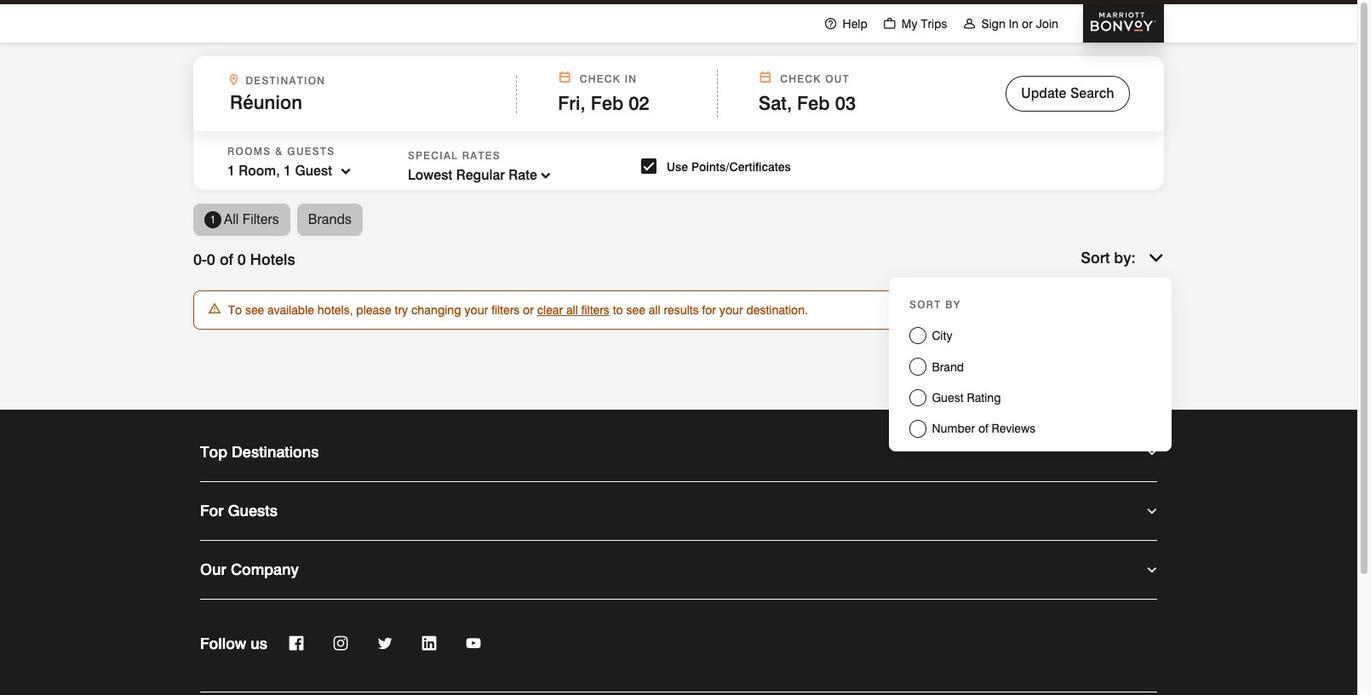 Task type: describe. For each thing, give the bounding box(es) containing it.
linkedin image
[[421, 634, 438, 654]]

check in fri, feb 02
[[558, 72, 650, 114]]

dropdown down image
[[537, 166, 554, 185]]

brand
[[932, 360, 964, 374]]

&
[[275, 144, 283, 157]]

guest
[[932, 391, 964, 405]]

follow
[[200, 635, 246, 653]]

sign
[[982, 17, 1006, 30]]

1
[[210, 213, 216, 226]]

0 horizontal spatial of
[[220, 250, 233, 268]]

guest rating menu
[[910, 389, 1152, 406]]

brands button
[[297, 204, 363, 236]]

1 your from the left
[[465, 303, 488, 317]]

follow us
[[200, 635, 267, 653]]

facebook image
[[288, 634, 305, 654]]

2 see from the left
[[627, 303, 645, 317]]

brands
[[308, 211, 352, 227]]

check
[[580, 72, 621, 85]]

thin image for my trips
[[883, 17, 897, 30]]

of inside menu
[[979, 422, 989, 436]]

:
[[1132, 249, 1136, 267]]

please
[[356, 303, 392, 317]]

1 see from the left
[[245, 303, 264, 317]]

my
[[902, 17, 918, 30]]

guests
[[287, 144, 335, 157]]

city
[[932, 329, 953, 343]]

3 0 from the left
[[237, 250, 246, 268]]

1 vertical spatial or
[[523, 303, 534, 317]]

clear all filters link
[[537, 303, 610, 317]]

update search
[[1021, 85, 1115, 101]]

try
[[395, 303, 408, 317]]

-
[[202, 250, 207, 268]]

sort for sort by
[[910, 298, 942, 311]]

city menu
[[910, 327, 1152, 344]]

hotels,
[[318, 303, 353, 317]]

02
[[629, 92, 650, 114]]

for
[[702, 303, 716, 317]]

update search button
[[1006, 76, 1130, 112]]

sort by options dropdown opens in a modal window image
[[1149, 250, 1164, 267]]

2 0 from the left
[[207, 250, 215, 268]]

trips
[[921, 17, 948, 30]]

1 all from the left
[[566, 303, 578, 317]]

join
[[1036, 17, 1059, 30]]

number of reviews
[[932, 422, 1036, 436]]

changing
[[411, 303, 461, 317]]

2 all from the left
[[649, 303, 661, 317]]



Task type: vqa. For each thing, say whether or not it's contained in the screenshot.
the topmost .
no



Task type: locate. For each thing, give the bounding box(es) containing it.
in
[[1009, 17, 1019, 30]]

0 vertical spatial sort
[[1081, 249, 1110, 267]]

1 horizontal spatial all
[[649, 303, 661, 317]]

search
[[1071, 85, 1115, 101]]

1 all filters
[[210, 211, 279, 227]]

number
[[932, 422, 975, 436]]

1 vertical spatial by
[[946, 298, 961, 311]]

your right for
[[720, 303, 743, 317]]

all right clear
[[566, 303, 578, 317]]

0 horizontal spatial thin image
[[824, 17, 838, 30]]

0 - 0 of 0 hotels
[[193, 250, 295, 268]]

thin image left help
[[824, 17, 838, 30]]

to
[[228, 303, 242, 317]]

filters
[[492, 303, 520, 317], [581, 303, 610, 317]]

hotels
[[250, 250, 295, 268]]

sort
[[1081, 249, 1110, 267], [910, 298, 942, 311]]

thin image left the my
[[883, 17, 897, 30]]

sign in or join
[[982, 17, 1059, 30]]

0 vertical spatial by
[[1114, 249, 1132, 267]]

1 filters from the left
[[492, 303, 520, 317]]

0 horizontal spatial your
[[465, 303, 488, 317]]

or left clear
[[523, 303, 534, 317]]

your right changing
[[465, 303, 488, 317]]

in
[[625, 72, 637, 85]]

1 vertical spatial of
[[979, 422, 989, 436]]

1 vertical spatial sort
[[910, 298, 942, 311]]

2 your from the left
[[720, 303, 743, 317]]

by for sort by
[[946, 298, 961, 311]]

your
[[465, 303, 488, 317], [720, 303, 743, 317]]

of right '-'
[[220, 250, 233, 268]]

sort for sort by :
[[1081, 249, 1110, 267]]

update
[[1021, 85, 1067, 101]]

help
[[843, 17, 868, 30]]

0 horizontal spatial filters
[[492, 303, 520, 317]]

warning image
[[208, 302, 221, 319]]

thin image inside help 'link'
[[824, 17, 838, 30]]

0 horizontal spatial all
[[566, 303, 578, 317]]

special
[[408, 149, 458, 162]]

0 vertical spatial of
[[220, 250, 233, 268]]

1 thin image from the left
[[824, 17, 838, 30]]

rooms
[[227, 144, 271, 157]]

filters left to
[[581, 303, 610, 317]]

destination.
[[747, 303, 808, 317]]

us
[[251, 635, 267, 653]]

fri,
[[558, 92, 586, 114]]

all left results
[[649, 303, 661, 317]]

by up city
[[946, 298, 961, 311]]

thin image for help
[[824, 17, 838, 30]]

0 vertical spatial or
[[1022, 17, 1033, 30]]

2 horizontal spatial 0
[[237, 250, 246, 268]]

2 filters from the left
[[581, 303, 610, 317]]

guest rating
[[932, 391, 1001, 405]]

brand menu
[[910, 358, 1152, 375]]

1 0 from the left
[[193, 250, 202, 268]]

number of reviews menu
[[910, 420, 1152, 437]]

thin image
[[824, 17, 838, 30], [883, 17, 897, 30], [963, 17, 976, 30]]

sign in or join button
[[955, 0, 1066, 44]]

thin image for sign in or join
[[963, 17, 976, 30]]

sort up city
[[910, 298, 942, 311]]

instagram image
[[332, 634, 349, 654]]

by left the sort by options dropdown opens in a modal window icon
[[1114, 249, 1132, 267]]

thin image left 'sign'
[[963, 17, 976, 30]]

see
[[245, 303, 264, 317], [627, 303, 645, 317]]

or right in
[[1022, 17, 1033, 30]]

rating
[[967, 391, 1001, 405]]

my trips button
[[875, 0, 955, 44]]

of right 'number'
[[979, 422, 989, 436]]

by for sort by :
[[1114, 249, 1132, 267]]

available
[[267, 303, 314, 317]]

thin image inside the my trips button
[[883, 17, 897, 30]]

reviews
[[992, 422, 1036, 436]]

thin image inside sign in or join button
[[963, 17, 976, 30]]

1 horizontal spatial thin image
[[883, 17, 897, 30]]

1 horizontal spatial sort
[[1081, 249, 1110, 267]]

destination
[[246, 74, 326, 87]]

rates
[[462, 149, 501, 162]]

0
[[193, 250, 202, 268], [207, 250, 215, 268], [237, 250, 246, 268]]

sort by
[[910, 298, 961, 311]]

filters
[[243, 211, 279, 227]]

2 thin image from the left
[[883, 17, 897, 30]]

rooms & guests
[[227, 144, 335, 157]]

by
[[1114, 249, 1132, 267], [946, 298, 961, 311]]

None search field
[[193, 56, 1164, 193]]

results
[[664, 303, 699, 317]]

1 horizontal spatial or
[[1022, 17, 1033, 30]]

help link
[[816, 0, 875, 44]]

of
[[220, 250, 233, 268], [979, 422, 989, 436]]

3 thin image from the left
[[963, 17, 976, 30]]

youtube image
[[465, 634, 482, 654]]

1 horizontal spatial of
[[979, 422, 989, 436]]

filters left clear
[[492, 303, 520, 317]]

or
[[1022, 17, 1033, 30], [523, 303, 534, 317]]

1 horizontal spatial filters
[[581, 303, 610, 317]]

1 horizontal spatial your
[[720, 303, 743, 317]]

special rates
[[408, 149, 501, 162]]

or inside button
[[1022, 17, 1033, 30]]

twitter image
[[376, 634, 394, 654]]

my trips
[[902, 17, 948, 30]]

sort by :
[[1081, 249, 1136, 267]]

to see available hotels, please try changing your filters or clear all filters to see all results for your destination.
[[228, 303, 808, 317]]

0 horizontal spatial or
[[523, 303, 534, 317]]

to
[[613, 303, 623, 317]]

0 horizontal spatial 0
[[193, 250, 202, 268]]

all
[[566, 303, 578, 317], [649, 303, 661, 317]]

1 horizontal spatial see
[[627, 303, 645, 317]]

clear
[[537, 303, 563, 317]]

0 horizontal spatial see
[[245, 303, 264, 317]]

0 horizontal spatial by
[[946, 298, 961, 311]]

1 horizontal spatial by
[[1114, 249, 1132, 267]]

feb
[[591, 92, 624, 114]]

sort left :
[[1081, 249, 1110, 267]]

all
[[224, 211, 239, 227]]

1 horizontal spatial 0
[[207, 250, 215, 268]]

0 horizontal spatial sort
[[910, 298, 942, 311]]

2 horizontal spatial thin image
[[963, 17, 976, 30]]

none search field containing fri, feb 02
[[193, 56, 1164, 193]]



